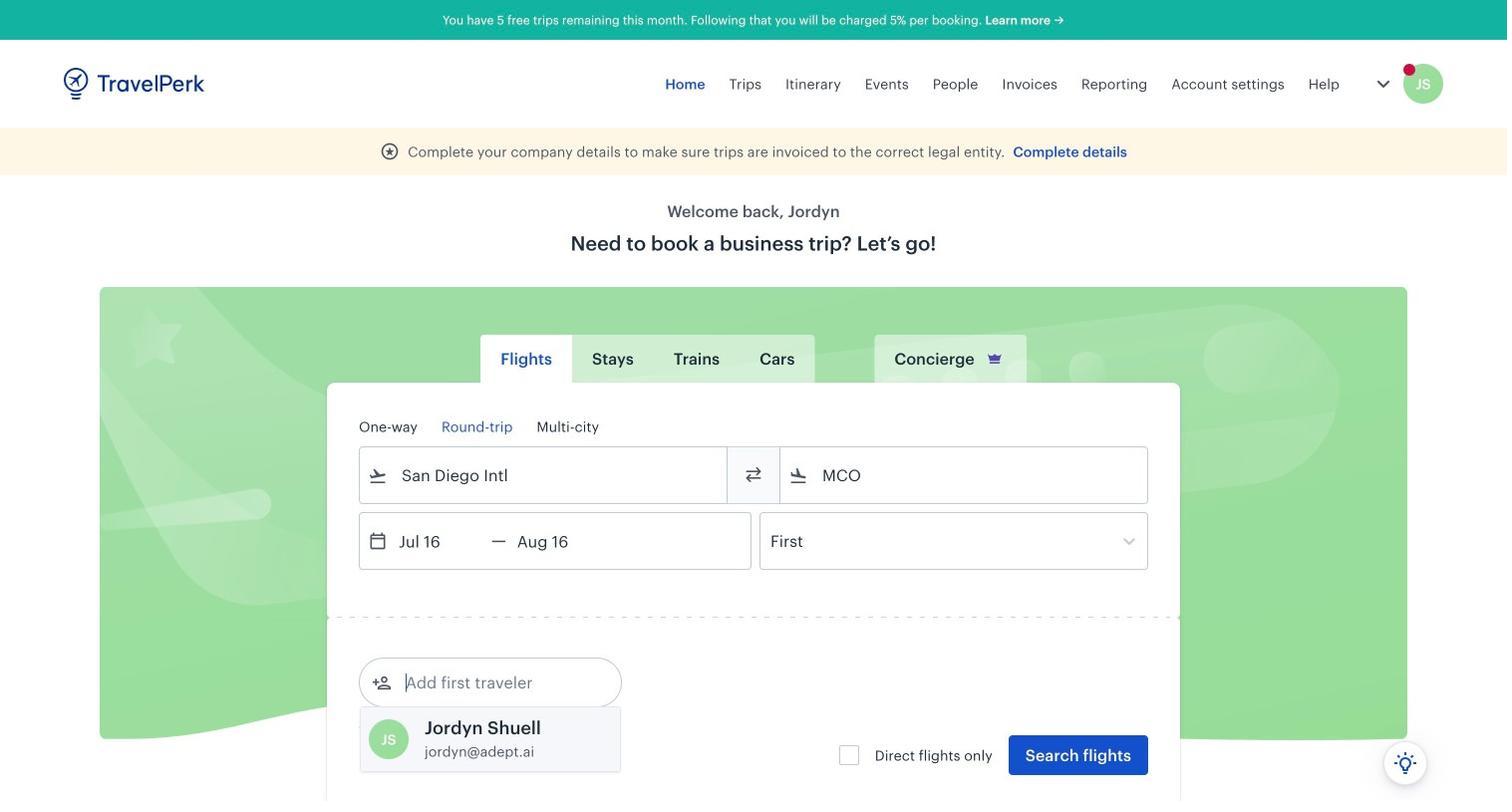 Task type: locate. For each thing, give the bounding box(es) containing it.
Add first traveler search field
[[392, 667, 599, 699]]

Return text field
[[506, 513, 610, 569]]



Task type: vqa. For each thing, say whether or not it's contained in the screenshot.
Choose Tuesday, April 2, 2024 As Your Check-Out Date. It'S Available. icon
no



Task type: describe. For each thing, give the bounding box(es) containing it.
To search field
[[808, 460, 1121, 491]]

Depart text field
[[388, 513, 491, 569]]

From search field
[[388, 460, 701, 491]]



